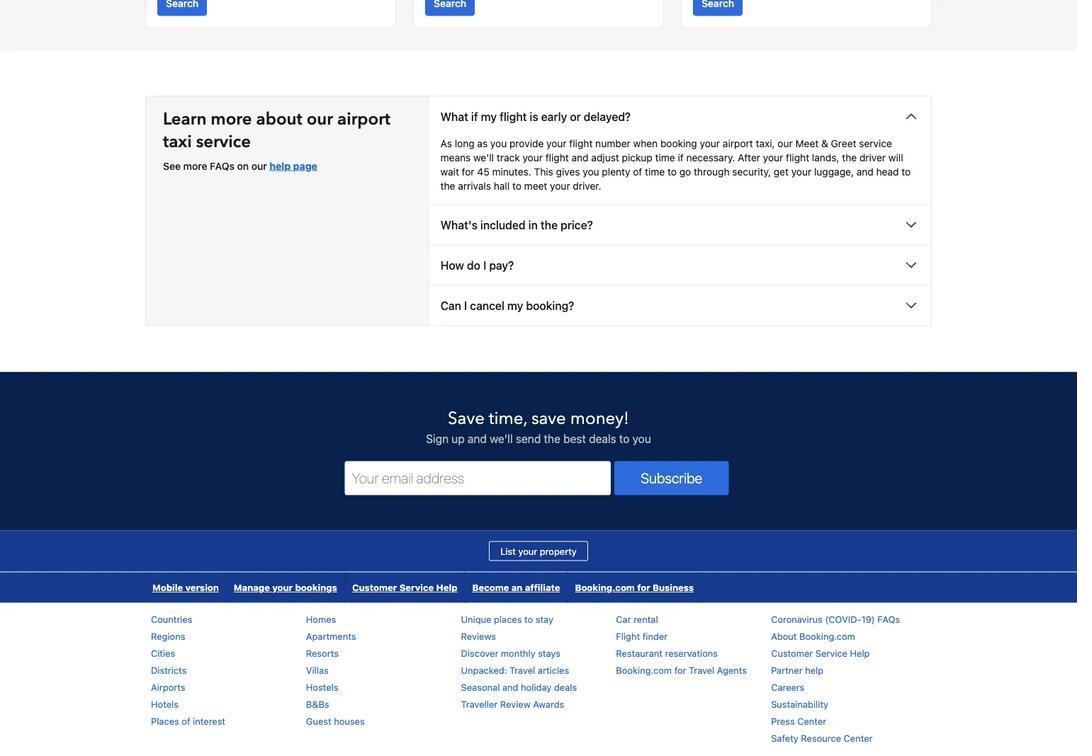 Task type: locate. For each thing, give the bounding box(es) containing it.
the
[[842, 152, 857, 163], [440, 180, 455, 192], [541, 218, 558, 232], [544, 432, 560, 446]]

you right as
[[490, 137, 507, 149]]

time
[[655, 152, 675, 163], [645, 166, 665, 177]]

for inside car rental flight finder restaurant reservations booking.com for travel agents
[[674, 665, 686, 676]]

up
[[452, 432, 465, 446]]

service inside as long as you provide your flight number when booking your airport taxi, our meet & greet service means we'll track your flight and adjust pickup time if necessary. after your flight lands, the driver will wait for 45 minutes. this gives you plenty of time to go through security, get your luggage, and head to the arrivals hall to meet your driver.
[[859, 137, 892, 149]]

careers
[[771, 682, 805, 693]]

money!
[[570, 407, 629, 431]]

booking.com down restaurant
[[616, 665, 672, 676]]

travel inside unique places to stay reviews discover monthly stays unpacked: travel articles seasonal and holiday deals traveller review awards
[[510, 665, 535, 676]]

property
[[540, 546, 577, 557]]

early
[[541, 110, 567, 123]]

faqs right 19)
[[877, 614, 900, 625]]

what's included in the price?
[[440, 218, 593, 232]]

booking.com up car
[[575, 583, 635, 593]]

apartments link
[[306, 631, 356, 642]]

2 vertical spatial booking.com
[[616, 665, 672, 676]]

arrivals
[[458, 180, 491, 192]]

1 horizontal spatial our
[[307, 108, 333, 131]]

of right places
[[182, 716, 190, 727]]

places
[[151, 716, 179, 727]]

flight down the meet
[[786, 152, 809, 163]]

0 horizontal spatial my
[[481, 110, 497, 123]]

your right manage
[[272, 583, 293, 593]]

greet
[[831, 137, 856, 149]]

0 horizontal spatial of
[[182, 716, 190, 727]]

safety
[[771, 733, 798, 744]]

0 horizontal spatial help
[[270, 160, 291, 172]]

travel up seasonal and holiday deals link
[[510, 665, 535, 676]]

0 vertical spatial my
[[481, 110, 497, 123]]

stays
[[538, 648, 560, 659]]

of down pickup
[[633, 166, 642, 177]]

1 horizontal spatial service
[[859, 137, 892, 149]]

0 vertical spatial airport
[[337, 108, 390, 131]]

car rental link
[[616, 614, 658, 625]]

about
[[256, 108, 302, 131]]

unique
[[461, 614, 491, 625]]

1 horizontal spatial help
[[805, 665, 824, 676]]

center up resource
[[797, 716, 826, 727]]

our right on
[[251, 160, 267, 172]]

center right resource
[[844, 733, 873, 744]]

i right can
[[464, 299, 467, 312]]

1 horizontal spatial my
[[507, 299, 523, 312]]

meet
[[524, 180, 547, 192]]

1 horizontal spatial of
[[633, 166, 642, 177]]

to left go
[[667, 166, 677, 177]]

1 vertical spatial customer
[[771, 648, 813, 659]]

for inside "link"
[[637, 583, 650, 593]]

help right partner
[[805, 665, 824, 676]]

for inside as long as you provide your flight number when booking your airport taxi, our meet & greet service means we'll track your flight and adjust pickup time if necessary. after your flight lands, the driver will wait for 45 minutes. this gives you plenty of time to go through security, get your luggage, and head to the arrivals hall to meet your driver.
[[462, 166, 474, 177]]

faqs inside coronavirus (covid-19) faqs about booking.com customer service help partner help careers sustainability press center safety resource center
[[877, 614, 900, 625]]

0 vertical spatial our
[[307, 108, 333, 131]]

to down will
[[902, 166, 911, 177]]

0 vertical spatial customer service help link
[[345, 573, 465, 603]]

2 travel from the left
[[689, 665, 714, 676]]

help down 19)
[[850, 648, 870, 659]]

0 horizontal spatial customer service help link
[[345, 573, 465, 603]]

Your email address email field
[[345, 462, 611, 496]]

service up driver
[[859, 137, 892, 149]]

1 vertical spatial my
[[507, 299, 523, 312]]

1 horizontal spatial help
[[850, 648, 870, 659]]

countries regions cities districts airports hotels places of interest
[[151, 614, 225, 727]]

0 horizontal spatial help
[[436, 583, 457, 593]]

best
[[563, 432, 586, 446]]

luggage,
[[814, 166, 854, 177]]

0 horizontal spatial our
[[251, 160, 267, 172]]

customer inside customer service help link
[[352, 583, 397, 593]]

0 horizontal spatial travel
[[510, 665, 535, 676]]

the down save
[[544, 432, 560, 446]]

0 vertical spatial if
[[471, 110, 478, 123]]

necessary.
[[686, 152, 735, 163]]

0 horizontal spatial deals
[[554, 682, 577, 693]]

time down "booking"
[[655, 152, 675, 163]]

0 horizontal spatial faqs
[[210, 160, 234, 172]]

we'll
[[473, 152, 494, 163], [490, 432, 513, 446]]

service inside coronavirus (covid-19) faqs about booking.com customer service help partner help careers sustainability press center safety resource center
[[815, 648, 847, 659]]

what if my flight is early or delayed?
[[440, 110, 631, 123]]

of
[[633, 166, 642, 177], [182, 716, 190, 727]]

to left 'stay'
[[524, 614, 533, 625]]

become an affiliate
[[472, 583, 560, 593]]

for left business
[[637, 583, 650, 593]]

1 vertical spatial help
[[850, 648, 870, 659]]

lands,
[[812, 152, 839, 163]]

stay
[[536, 614, 553, 625]]

help inside coronavirus (covid-19) faqs about booking.com customer service help partner help careers sustainability press center safety resource center
[[805, 665, 824, 676]]

booking?
[[526, 299, 574, 312]]

page
[[293, 160, 317, 172]]

save
[[531, 407, 566, 431]]

1 vertical spatial deals
[[554, 682, 577, 693]]

1 vertical spatial airport
[[723, 137, 753, 149]]

and up traveller review awards link
[[502, 682, 518, 693]]

booking.com inside car rental flight finder restaurant reservations booking.com for travel agents
[[616, 665, 672, 676]]

this
[[534, 166, 553, 177]]

0 horizontal spatial service
[[399, 583, 434, 593]]

resorts link
[[306, 648, 339, 659]]

1 horizontal spatial faqs
[[877, 614, 900, 625]]

0 vertical spatial of
[[633, 166, 642, 177]]

faqs left on
[[210, 160, 234, 172]]

if right what
[[471, 110, 478, 123]]

your up necessary.
[[700, 137, 720, 149]]

manage your bookings
[[234, 583, 337, 593]]

faqs
[[210, 160, 234, 172], [877, 614, 900, 625]]

and right up
[[468, 432, 487, 446]]

your down taxi,
[[763, 152, 783, 163]]

list your property
[[500, 546, 577, 557]]

1 vertical spatial for
[[637, 583, 650, 593]]

list your property link
[[489, 542, 588, 561]]

when
[[633, 137, 658, 149]]

1 vertical spatial faqs
[[877, 614, 900, 625]]

0 horizontal spatial you
[[490, 137, 507, 149]]

19)
[[861, 614, 875, 625]]

to
[[667, 166, 677, 177], [902, 166, 911, 177], [512, 180, 521, 192], [619, 432, 630, 446], [524, 614, 533, 625]]

customer service help
[[352, 583, 457, 593]]

0 vertical spatial faqs
[[210, 160, 234, 172]]

our right about
[[307, 108, 333, 131]]

1 vertical spatial our
[[778, 137, 793, 149]]

travel down "reservations"
[[689, 665, 714, 676]]

1 vertical spatial we'll
[[490, 432, 513, 446]]

flight left is
[[500, 110, 527, 123]]

1 horizontal spatial deals
[[589, 432, 616, 446]]

2 vertical spatial you
[[633, 432, 651, 446]]

1 vertical spatial service
[[815, 648, 847, 659]]

45
[[477, 166, 489, 177]]

0 vertical spatial more
[[211, 108, 252, 131]]

2 horizontal spatial our
[[778, 137, 793, 149]]

i right "do"
[[483, 259, 486, 272]]

we'll down the time,
[[490, 432, 513, 446]]

1 vertical spatial help
[[805, 665, 824, 676]]

learn more about our airport taxi service see more faqs on our help page
[[163, 108, 390, 172]]

if inside dropdown button
[[471, 110, 478, 123]]

reviews link
[[461, 631, 496, 642]]

of inside countries regions cities districts airports hotels places of interest
[[182, 716, 190, 727]]

1 vertical spatial booking.com
[[799, 631, 855, 642]]

wait
[[440, 166, 459, 177]]

is
[[530, 110, 538, 123]]

1 vertical spatial center
[[844, 733, 873, 744]]

number
[[595, 137, 630, 149]]

driver
[[860, 152, 886, 163]]

deals
[[589, 432, 616, 446], [554, 682, 577, 693]]

of inside as long as you provide your flight number when booking your airport taxi, our meet & greet service means we'll track your flight and adjust pickup time if necessary. after your flight lands, the driver will wait for 45 minutes. this gives you plenty of time to go through security, get your luggage, and head to the arrivals hall to meet your driver.
[[633, 166, 642, 177]]

booking.com down coronavirus (covid-19) faqs link
[[799, 631, 855, 642]]

0 vertical spatial we'll
[[473, 152, 494, 163]]

apartments
[[306, 631, 356, 642]]

to down "money!"
[[619, 432, 630, 446]]

my up as
[[481, 110, 497, 123]]

if down "booking"
[[678, 152, 684, 163]]

more right learn
[[211, 108, 252, 131]]

business
[[653, 583, 694, 593]]

1 horizontal spatial for
[[637, 583, 650, 593]]

2 horizontal spatial you
[[633, 432, 651, 446]]

service
[[399, 583, 434, 593], [815, 648, 847, 659]]

navigation
[[145, 573, 702, 603]]

travel inside car rental flight finder restaurant reservations booking.com for travel agents
[[689, 665, 714, 676]]

you up driver.
[[583, 166, 599, 177]]

the down "wait" at the top of page
[[440, 180, 455, 192]]

the inside 'dropdown button'
[[541, 218, 558, 232]]

customer
[[352, 583, 397, 593], [771, 648, 813, 659]]

included
[[480, 218, 526, 232]]

customer up partner
[[771, 648, 813, 659]]

discover
[[461, 648, 498, 659]]

we'll up 45
[[473, 152, 494, 163]]

airport inside as long as you provide your flight number when booking your airport taxi, our meet & greet service means we'll track your flight and adjust pickup time if necessary. after your flight lands, the driver will wait for 45 minutes. this gives you plenty of time to go through security, get your luggage, and head to the arrivals hall to meet your driver.
[[723, 137, 753, 149]]

review
[[500, 699, 531, 710]]

1 travel from the left
[[510, 665, 535, 676]]

2 horizontal spatial for
[[674, 665, 686, 676]]

more right the see on the left
[[183, 160, 207, 172]]

1 vertical spatial customer service help link
[[771, 648, 870, 659]]

deals down "money!"
[[589, 432, 616, 446]]

the down greet
[[842, 152, 857, 163]]

1 vertical spatial more
[[183, 160, 207, 172]]

flight inside what if my flight is early or delayed? dropdown button
[[500, 110, 527, 123]]

homes apartments resorts villas hostels b&bs guest houses
[[306, 614, 365, 727]]

your
[[546, 137, 567, 149], [700, 137, 720, 149], [523, 152, 543, 163], [763, 152, 783, 163], [791, 166, 812, 177], [550, 180, 570, 192], [518, 546, 537, 557], [272, 583, 293, 593]]

1 vertical spatial if
[[678, 152, 684, 163]]

countries
[[151, 614, 192, 625]]

0 horizontal spatial customer
[[352, 583, 397, 593]]

help left become
[[436, 583, 457, 593]]

0 horizontal spatial i
[[464, 299, 467, 312]]

safety resource center link
[[771, 733, 873, 744]]

learn
[[163, 108, 206, 131]]

more
[[211, 108, 252, 131], [183, 160, 207, 172]]

0 vertical spatial for
[[462, 166, 474, 177]]

1 horizontal spatial travel
[[689, 665, 714, 676]]

customer right bookings
[[352, 583, 397, 593]]

time down pickup
[[645, 166, 665, 177]]

b&bs link
[[306, 699, 329, 710]]

seasonal
[[461, 682, 500, 693]]

0 vertical spatial center
[[797, 716, 826, 727]]

how do i pay? button
[[429, 245, 931, 285]]

places
[[494, 614, 522, 625]]

0 vertical spatial customer
[[352, 583, 397, 593]]

mobile version
[[152, 583, 219, 593]]

resorts
[[306, 648, 339, 659]]

for left 45
[[462, 166, 474, 177]]

1 horizontal spatial customer service help link
[[771, 648, 870, 659]]

our right taxi,
[[778, 137, 793, 149]]

0 horizontal spatial service
[[196, 130, 251, 154]]

0 vertical spatial booking.com
[[575, 583, 635, 593]]

for down "reservations"
[[674, 665, 686, 676]]

your right 'list'
[[518, 546, 537, 557]]

subscribe
[[641, 470, 702, 487]]

districts link
[[151, 665, 187, 676]]

1 vertical spatial i
[[464, 299, 467, 312]]

1 horizontal spatial more
[[211, 108, 252, 131]]

airport inside learn more about our airport taxi service see more faqs on our help page
[[337, 108, 390, 131]]

sustainability
[[771, 699, 828, 710]]

i
[[483, 259, 486, 272], [464, 299, 467, 312]]

your inside manage your bookings link
[[272, 583, 293, 593]]

my right cancel
[[507, 299, 523, 312]]

1 horizontal spatial if
[[678, 152, 684, 163]]

0 horizontal spatial airport
[[337, 108, 390, 131]]

1 horizontal spatial airport
[[723, 137, 753, 149]]

your down gives
[[550, 180, 570, 192]]

0 horizontal spatial if
[[471, 110, 478, 123]]

2 vertical spatial for
[[674, 665, 686, 676]]

1 horizontal spatial i
[[483, 259, 486, 272]]

districts
[[151, 665, 187, 676]]

1 horizontal spatial you
[[583, 166, 599, 177]]

0 vertical spatial i
[[483, 259, 486, 272]]

customer service help link for partner help
[[771, 648, 870, 659]]

service inside learn more about our airport taxi service see more faqs on our help page
[[196, 130, 251, 154]]

0 vertical spatial service
[[399, 583, 434, 593]]

0 horizontal spatial for
[[462, 166, 474, 177]]

the right "in"
[[541, 218, 558, 232]]

help left "page"
[[270, 160, 291, 172]]

1 horizontal spatial customer
[[771, 648, 813, 659]]

save time, save money! sign up and we'll send the best deals to you
[[426, 407, 651, 446]]

0 vertical spatial help
[[270, 160, 291, 172]]

deals down articles
[[554, 682, 577, 693]]

1 horizontal spatial service
[[815, 648, 847, 659]]

mobile version link
[[145, 573, 226, 603]]

center
[[797, 716, 826, 727], [844, 733, 873, 744]]

your right get
[[791, 166, 812, 177]]

1 vertical spatial of
[[182, 716, 190, 727]]

sustainability link
[[771, 699, 828, 710]]

my inside 'dropdown button'
[[507, 299, 523, 312]]

version
[[185, 583, 219, 593]]

you
[[490, 137, 507, 149], [583, 166, 599, 177], [633, 432, 651, 446]]

navigation containing mobile version
[[145, 573, 702, 603]]

0 vertical spatial deals
[[589, 432, 616, 446]]

monthly
[[501, 648, 535, 659]]

help inside coronavirus (covid-19) faqs about booking.com customer service help partner help careers sustainability press center safety resource center
[[850, 648, 870, 659]]

service up on
[[196, 130, 251, 154]]

you up subscribe
[[633, 432, 651, 446]]



Task type: vqa. For each thing, say whether or not it's contained in the screenshot.
Travel to the right
yes



Task type: describe. For each thing, give the bounding box(es) containing it.
what if my flight is early or delayed? button
[[429, 97, 931, 136]]

0 vertical spatial time
[[655, 152, 675, 163]]

plenty
[[602, 166, 630, 177]]

regions link
[[151, 631, 185, 642]]

delayed?
[[584, 110, 631, 123]]

minutes.
[[492, 166, 531, 177]]

reviews
[[461, 631, 496, 642]]

deals inside save time, save money! sign up and we'll send the best deals to you
[[589, 432, 616, 446]]

0 vertical spatial help
[[436, 583, 457, 593]]

booking.com inside "link"
[[575, 583, 635, 593]]

help inside learn more about our airport taxi service see more faqs on our help page
[[270, 160, 291, 172]]

booking.com for travel agents link
[[616, 665, 747, 676]]

means
[[440, 152, 471, 163]]

price?
[[561, 218, 593, 232]]

in
[[528, 218, 538, 232]]

if inside as long as you provide your flight number when booking your airport taxi, our meet & greet service means we'll track your flight and adjust pickup time if necessary. after your flight lands, the driver will wait for 45 minutes. this gives you plenty of time to go through security, get your luggage, and head to the arrivals hall to meet your driver.
[[678, 152, 684, 163]]

hotels
[[151, 699, 179, 710]]

resource
[[801, 733, 841, 744]]

holiday
[[521, 682, 552, 693]]

cancel
[[470, 299, 504, 312]]

become an affiliate link
[[465, 573, 567, 603]]

mobile
[[152, 583, 183, 593]]

press
[[771, 716, 795, 727]]

partner help link
[[771, 665, 824, 676]]

discover monthly stays link
[[461, 648, 560, 659]]

customer service help link for become an affiliate
[[345, 573, 465, 603]]

how do i pay?
[[440, 259, 514, 272]]

and inside unique places to stay reviews discover monthly stays unpacked: travel articles seasonal and holiday deals traveller review awards
[[502, 682, 518, 693]]

long
[[455, 137, 474, 149]]

an
[[511, 583, 523, 593]]

my inside dropdown button
[[481, 110, 497, 123]]

your down "early"
[[546, 137, 567, 149]]

0 horizontal spatial more
[[183, 160, 207, 172]]

flight up gives
[[545, 152, 569, 163]]

guest
[[306, 716, 331, 727]]

gives
[[556, 166, 580, 177]]

and down driver
[[857, 166, 874, 177]]

about
[[771, 631, 797, 642]]

booking
[[660, 137, 697, 149]]

bookings
[[295, 583, 337, 593]]

about booking.com link
[[771, 631, 855, 642]]

what's included in the price? button
[[429, 205, 931, 245]]

provide
[[510, 137, 544, 149]]

we'll inside save time, save money! sign up and we'll send the best deals to you
[[490, 432, 513, 446]]

navigation inside save time, save money! footer
[[145, 573, 702, 603]]

your inside list your property link
[[518, 546, 537, 557]]

airports
[[151, 682, 185, 693]]

as long as you provide your flight number when booking your airport taxi, our meet & greet service means we'll track your flight and adjust pickup time if necessary. after your flight lands, the driver will wait for 45 minutes. this gives you plenty of time to go through security, get your luggage, and head to the arrivals hall to meet your driver.
[[440, 137, 911, 192]]

finder
[[643, 631, 668, 642]]

to down minutes. on the left
[[512, 180, 521, 192]]

you inside save time, save money! sign up and we'll send the best deals to you
[[633, 432, 651, 446]]

airports link
[[151, 682, 185, 693]]

2 vertical spatial our
[[251, 160, 267, 172]]

sign
[[426, 432, 449, 446]]

unique places to stay link
[[461, 614, 553, 625]]

time,
[[489, 407, 527, 431]]

to inside unique places to stay reviews discover monthly stays unpacked: travel articles seasonal and holiday deals traveller review awards
[[524, 614, 533, 625]]

b&bs
[[306, 699, 329, 710]]

send
[[516, 432, 541, 446]]

save
[[448, 407, 485, 431]]

how
[[440, 259, 464, 272]]

your down 'provide'
[[523, 152, 543, 163]]

track
[[497, 152, 520, 163]]

customer inside coronavirus (covid-19) faqs about booking.com customer service help partner help careers sustainability press center safety resource center
[[771, 648, 813, 659]]

affiliate
[[525, 583, 560, 593]]

traveller review awards link
[[461, 699, 564, 710]]

unique places to stay reviews discover monthly stays unpacked: travel articles seasonal and holiday deals traveller review awards
[[461, 614, 577, 710]]

cities link
[[151, 648, 175, 659]]

rental
[[634, 614, 658, 625]]

i inside can i cancel my booking? 'dropdown button'
[[464, 299, 467, 312]]

hall
[[494, 180, 510, 192]]

careers link
[[771, 682, 805, 693]]

manage your bookings link
[[227, 573, 344, 603]]

0 horizontal spatial center
[[797, 716, 826, 727]]

awards
[[533, 699, 564, 710]]

booking.com inside coronavirus (covid-19) faqs about booking.com customer service help partner help careers sustainability press center safety resource center
[[799, 631, 855, 642]]

countries link
[[151, 614, 192, 625]]

(covid-
[[825, 614, 861, 625]]

deals inside unique places to stay reviews discover monthly stays unpacked: travel articles seasonal and holiday deals traveller review awards
[[554, 682, 577, 693]]

the inside save time, save money! sign up and we'll send the best deals to you
[[544, 432, 560, 446]]

what's
[[440, 218, 478, 232]]

restaurant
[[616, 648, 663, 659]]

manage
[[234, 583, 270, 593]]

hotels link
[[151, 699, 179, 710]]

villas
[[306, 665, 329, 676]]

pickup
[[622, 152, 653, 163]]

cities
[[151, 648, 175, 659]]

save time, save money! footer
[[0, 372, 1077, 747]]

hostels
[[306, 682, 338, 693]]

flight
[[616, 631, 640, 642]]

we'll inside as long as you provide your flight number when booking your airport taxi, our meet & greet service means we'll track your flight and adjust pickup time if necessary. after your flight lands, the driver will wait for 45 minutes. this gives you plenty of time to go through security, get your luggage, and head to the arrivals hall to meet your driver.
[[473, 152, 494, 163]]

seasonal and holiday deals link
[[461, 682, 577, 693]]

what if my flight is early or delayed? element
[[429, 136, 931, 204]]

agents
[[717, 665, 747, 676]]

&
[[821, 137, 828, 149]]

will
[[889, 152, 903, 163]]

reservations
[[665, 648, 718, 659]]

and up gives
[[572, 152, 589, 163]]

head
[[876, 166, 899, 177]]

regions
[[151, 631, 185, 642]]

1 vertical spatial you
[[583, 166, 599, 177]]

guest houses link
[[306, 716, 365, 727]]

subscribe button
[[614, 462, 729, 496]]

flight finder link
[[616, 631, 668, 642]]

faqs inside learn more about our airport taxi service see more faqs on our help page
[[210, 160, 234, 172]]

unpacked:
[[461, 665, 507, 676]]

through
[[694, 166, 730, 177]]

0 vertical spatial you
[[490, 137, 507, 149]]

flight down or
[[569, 137, 593, 149]]

articles
[[538, 665, 569, 676]]

help page link
[[270, 160, 317, 172]]

i inside how do i pay? dropdown button
[[483, 259, 486, 272]]

to inside save time, save money! sign up and we'll send the best deals to you
[[619, 432, 630, 446]]

and inside save time, save money! sign up and we'll send the best deals to you
[[468, 432, 487, 446]]

1 vertical spatial time
[[645, 166, 665, 177]]

our inside as long as you provide your flight number when booking your airport taxi, our meet & greet service means we'll track your flight and adjust pickup time if necessary. after your flight lands, the driver will wait for 45 minutes. this gives you plenty of time to go through security, get your luggage, and head to the arrivals hall to meet your driver.
[[778, 137, 793, 149]]

see
[[163, 160, 181, 172]]

1 horizontal spatial center
[[844, 733, 873, 744]]



